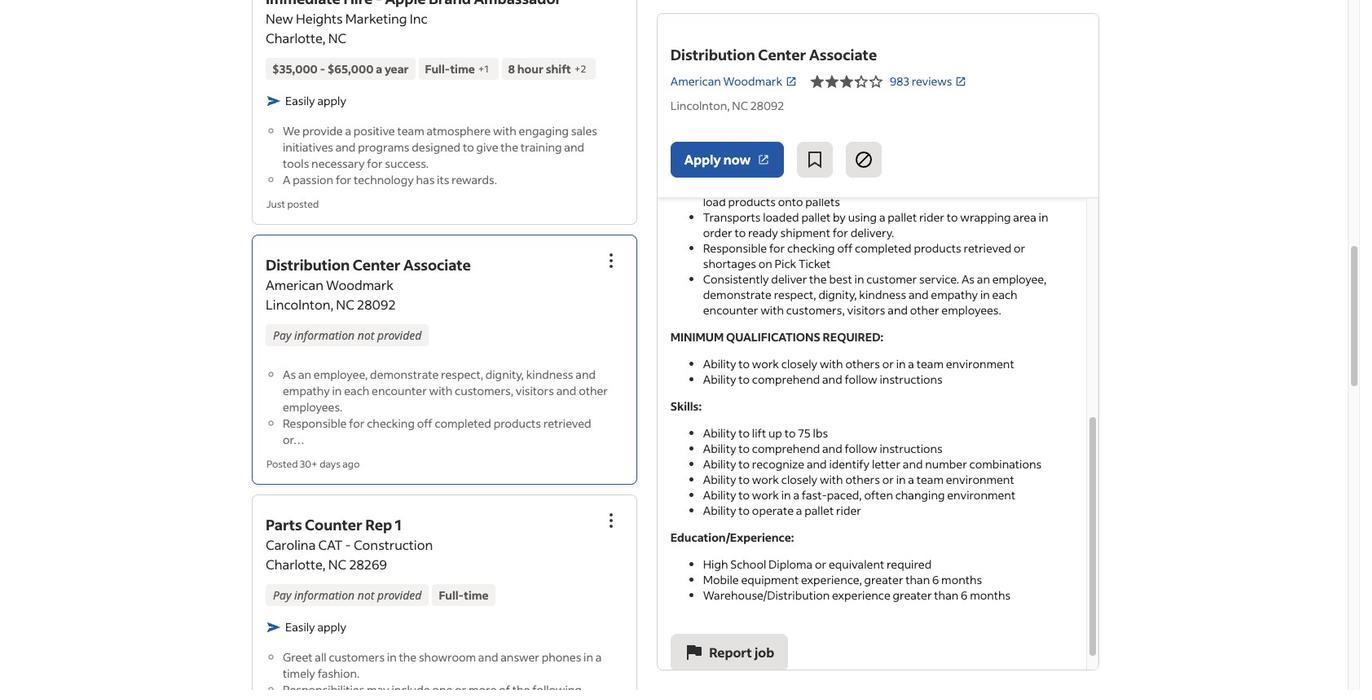 Task type: locate. For each thing, give the bounding box(es) containing it.
transports
[[703, 210, 761, 225]]

1 horizontal spatial checking
[[787, 240, 835, 256]]

0 horizontal spatial empathy
[[283, 383, 330, 399]]

or right the diploma
[[815, 557, 827, 572]]

0 horizontal spatial +
[[478, 62, 485, 75]]

1 vertical spatial others
[[846, 472, 880, 488]]

0 vertical spatial employees.
[[942, 302, 1002, 318]]

1 vertical spatial demonstrate
[[370, 367, 439, 382]]

for
[[367, 156, 383, 171], [336, 172, 352, 188], [833, 225, 849, 240], [770, 240, 785, 256], [349, 416, 365, 431]]

the right give
[[501, 139, 518, 155]]

distribution for distribution center associate
[[671, 45, 755, 64]]

0 horizontal spatial an
[[298, 367, 311, 382]]

ability
[[703, 356, 737, 372], [703, 372, 737, 387], [703, 426, 737, 441], [703, 441, 737, 457], [703, 457, 737, 472], [703, 472, 737, 488], [703, 488, 737, 503], [703, 503, 737, 518]]

1 work from the top
[[752, 356, 779, 372]]

1 horizontal spatial distribution
[[671, 45, 755, 64]]

not down distribution center associate american woodmark lincolnton, nc 28092
[[358, 328, 375, 343]]

or left changing
[[883, 472, 894, 488]]

the left best
[[810, 271, 827, 287]]

associate inside distribution center associate american woodmark lincolnton, nc 28092
[[404, 255, 471, 275]]

1 vertical spatial time
[[464, 588, 489, 603]]

or
[[1014, 240, 1026, 256], [883, 356, 894, 372], [883, 472, 894, 488], [815, 557, 827, 572]]

3.2 out of 5 stars image
[[810, 72, 884, 91]]

1 inside full-time + 1
[[485, 62, 489, 75]]

follow down the required:
[[845, 372, 878, 387]]

closely down minimum qualifications required:
[[782, 356, 818, 372]]

easily apply up all on the left bottom of page
[[285, 620, 346, 635]]

pay information not provided down distribution center associate american woodmark lincolnton, nc 28092
[[273, 328, 422, 343]]

kindness inside determine warehouse location of products listed and will retrieve and load products onto pallets transports loaded pallet by using a pallet rider to wrapping area in order to ready shipment for delivery. responsible for checking off completed products retrieved or shortages on pick ticket consistently deliver the best in customer service. as an employee, demonstrate respect, dignity, kindness and empathy in each encounter with customers, visitors and other employees.
[[860, 287, 907, 302]]

0 vertical spatial follow
[[845, 372, 878, 387]]

0 horizontal spatial distribution
[[266, 255, 350, 275]]

not down 28269 at the bottom
[[358, 588, 375, 603]]

1 vertical spatial encounter
[[372, 383, 427, 399]]

pay information not provided down 28269 at the bottom
[[273, 588, 422, 603]]

pallet left by on the top of page
[[802, 210, 831, 225]]

2 others from the top
[[846, 472, 880, 488]]

nc down cat
[[328, 556, 347, 573]]

necessary
[[311, 156, 365, 171]]

8 ability from the top
[[703, 503, 737, 518]]

charlotte,
[[266, 29, 326, 46], [266, 556, 326, 573]]

+
[[478, 62, 485, 75], [575, 62, 581, 75]]

just posted
[[267, 198, 319, 210]]

1 vertical spatial an
[[298, 367, 311, 382]]

983 reviews
[[890, 74, 953, 89]]

0 horizontal spatial responsible
[[283, 416, 347, 431]]

0 vertical spatial center
[[758, 45, 807, 64]]

0 vertical spatial lincolnton,
[[671, 98, 730, 113]]

apply
[[317, 93, 346, 108], [317, 620, 346, 635]]

nc inside new heights marketing inc charlotte, nc
[[328, 29, 347, 46]]

1 ability from the top
[[703, 356, 737, 372]]

shift
[[546, 61, 571, 77]]

full- up showroom
[[439, 588, 464, 603]]

responsible inside determine warehouse location of products listed and will retrieve and load products onto pallets transports loaded pallet by using a pallet rider to wrapping area in order to ready shipment for delivery. responsible for checking off completed products retrieved or shortages on pick ticket consistently deliver the best in customer service. as an employee, demonstrate respect, dignity, kindness and empathy in each encounter with customers, visitors and other employees.
[[703, 240, 767, 256]]

center
[[758, 45, 807, 64], [353, 255, 401, 275]]

1 vertical spatial pay information not provided
[[273, 588, 422, 603]]

1 vertical spatial woodmark
[[326, 276, 394, 293]]

pallet right operate
[[805, 503, 834, 518]]

responsible up or… on the left
[[283, 416, 347, 431]]

employees. inside as an employee, demonstrate respect, dignity, kindness and empathy in each encounter with customers, visitors and other employees. responsible for checking off completed products retrieved or…
[[283, 399, 343, 415]]

positive
[[354, 123, 395, 139]]

1 horizontal spatial other
[[910, 302, 940, 318]]

0 horizontal spatial as
[[283, 367, 296, 382]]

or down area
[[1014, 240, 1026, 256]]

time up showroom
[[464, 588, 489, 603]]

empathy right customer
[[931, 287, 978, 302]]

distribution down the 'posted'
[[266, 255, 350, 275]]

1 vertical spatial 28092
[[357, 296, 396, 313]]

the
[[501, 139, 518, 155], [810, 271, 827, 287], [399, 650, 417, 665]]

8
[[508, 61, 515, 77]]

1 horizontal spatial as
[[962, 271, 975, 287]]

0 vertical spatial 1
[[485, 62, 489, 75]]

not
[[358, 328, 375, 343], [358, 588, 375, 603]]

as
[[962, 271, 975, 287], [283, 367, 296, 382]]

1 vertical spatial the
[[810, 271, 827, 287]]

information down distribution center associate american woodmark lincolnton, nc 28092
[[294, 328, 355, 343]]

1 vertical spatial customers,
[[455, 383, 514, 399]]

-
[[320, 61, 325, 77], [345, 536, 351, 554]]

information down cat
[[294, 588, 355, 603]]

0 horizontal spatial visitors
[[516, 383, 554, 399]]

rider down listed
[[920, 210, 945, 225]]

2 information from the top
[[294, 588, 355, 603]]

1 charlotte, from the top
[[266, 29, 326, 46]]

each inside determine warehouse location of products listed and will retrieve and load products onto pallets transports loaded pallet by using a pallet rider to wrapping area in order to ready shipment for delivery. responsible for checking off completed products retrieved or shortages on pick ticket consistently deliver the best in customer service. as an employee, demonstrate respect, dignity, kindness and empathy in each encounter with customers, visitors and other employees.
[[993, 287, 1018, 302]]

warehouse/distribution
[[703, 588, 830, 603]]

1 horizontal spatial kindness
[[860, 287, 907, 302]]

charlotte, down new
[[266, 29, 326, 46]]

in inside as an employee, demonstrate respect, dignity, kindness and empathy in each encounter with customers, visitors and other employees. responsible for checking off completed products retrieved or…
[[332, 383, 342, 399]]

1 right rep at the bottom left of page
[[395, 515, 402, 535]]

apply for charlotte, nc
[[317, 93, 346, 108]]

pay for parts counter rep 1
[[273, 588, 291, 603]]

off inside determine warehouse location of products listed and will retrieve and load products onto pallets transports loaded pallet by using a pallet rider to wrapping area in order to ready shipment for delivery. responsible for checking off completed products retrieved or shortages on pick ticket consistently deliver the best in customer service. as an employee, demonstrate respect, dignity, kindness and empathy in each encounter with customers, visitors and other employees.
[[838, 240, 853, 256]]

nc inside distribution center associate american woodmark lincolnton, nc 28092
[[336, 296, 355, 313]]

apply
[[685, 151, 721, 168]]

0 vertical spatial charlotte,
[[266, 29, 326, 46]]

28092 down distribution center associate button
[[357, 296, 396, 313]]

1 comprehend from the top
[[752, 372, 820, 387]]

1 vertical spatial employee,
[[314, 367, 368, 382]]

1 closely from the top
[[782, 356, 818, 372]]

letter
[[872, 457, 901, 472]]

1 vertical spatial checking
[[367, 416, 415, 431]]

equipment
[[741, 572, 799, 588]]

order
[[703, 225, 733, 240]]

as right the service.
[[962, 271, 975, 287]]

1 vertical spatial -
[[345, 536, 351, 554]]

1 vertical spatial dignity,
[[486, 367, 524, 382]]

easily apply up provide at left
[[285, 93, 346, 108]]

retrieved inside as an employee, demonstrate respect, dignity, kindness and empathy in each encounter with customers, visitors and other employees. responsible for checking off completed products retrieved or…
[[544, 416, 591, 431]]

1 horizontal spatial +
[[575, 62, 581, 75]]

distribution
[[671, 45, 755, 64], [266, 255, 350, 275]]

apply for charlotte, nc 28269
[[317, 620, 346, 635]]

$65,000
[[327, 61, 374, 77]]

1 vertical spatial visitors
[[516, 383, 554, 399]]

time
[[450, 61, 475, 77], [464, 588, 489, 603]]

employees. up or… on the left
[[283, 399, 343, 415]]

0 vertical spatial 28092
[[751, 98, 785, 113]]

by
[[833, 210, 846, 225]]

0 horizontal spatial kindness
[[526, 367, 574, 382]]

greater down required
[[893, 588, 932, 603]]

up
[[769, 426, 783, 441]]

environment
[[946, 356, 1015, 372], [946, 472, 1015, 488], [947, 488, 1016, 503]]

with inside ability to work closely with others or in a team environment ability to comprehend and follow instructions
[[820, 356, 843, 372]]

marketing
[[346, 10, 407, 27]]

with inside as an employee, demonstrate respect, dignity, kindness and empathy in each encounter with customers, visitors and other employees. responsible for checking off completed products retrieved or…
[[429, 383, 453, 399]]

0 vertical spatial demonstrate
[[703, 287, 772, 302]]

apply now
[[685, 151, 751, 168]]

0 vertical spatial as
[[962, 271, 975, 287]]

loaded
[[763, 210, 799, 225]]

american down distribution center associate button
[[266, 276, 324, 293]]

location
[[823, 179, 866, 194]]

time for full-time
[[464, 588, 489, 603]]

employee, inside as an employee, demonstrate respect, dignity, kindness and empathy in each encounter with customers, visitors and other employees. responsible for checking off completed products retrieved or…
[[314, 367, 368, 382]]

1 horizontal spatial rider
[[920, 210, 945, 225]]

closely up operate
[[782, 472, 818, 488]]

0 horizontal spatial dignity,
[[486, 367, 524, 382]]

2 provided from the top
[[377, 588, 422, 603]]

rider inside skills: ability to lift up to 75 lbs ability to comprehend and follow instructions ability to recognize and identify letter and number combinations ability to work closely with others or in a team environment ability to work in a fast-paced, often changing environment ability to operate a pallet rider
[[836, 503, 862, 518]]

1 horizontal spatial visitors
[[847, 302, 886, 318]]

1 pay from the top
[[273, 328, 291, 343]]

2 instructions from the top
[[880, 441, 943, 457]]

0 horizontal spatial lincolnton,
[[266, 296, 334, 313]]

american up "lincolnton, nc 28092"
[[671, 74, 721, 89]]

1 vertical spatial closely
[[782, 472, 818, 488]]

0 vertical spatial respect,
[[774, 287, 817, 302]]

provided for associate
[[377, 328, 422, 343]]

0 vertical spatial information
[[294, 328, 355, 343]]

0 horizontal spatial employee,
[[314, 367, 368, 382]]

1 + from the left
[[478, 62, 485, 75]]

others inside ability to work closely with others or in a team environment ability to comprehend and follow instructions
[[846, 356, 880, 372]]

0 vertical spatial associate
[[810, 45, 877, 64]]

0 vertical spatial employee,
[[993, 271, 1047, 287]]

1 vertical spatial not
[[358, 588, 375, 603]]

1 vertical spatial information
[[294, 588, 355, 603]]

instructions down the required:
[[880, 372, 943, 387]]

0 horizontal spatial 1
[[395, 515, 402, 535]]

respect,
[[774, 287, 817, 302], [441, 367, 483, 382]]

instructions inside skills: ability to lift up to 75 lbs ability to comprehend and follow instructions ability to recognize and identify letter and number combinations ability to work closely with others or in a team environment ability to work in a fast-paced, often changing environment ability to operate a pallet rider
[[880, 441, 943, 457]]

a
[[376, 61, 382, 77], [345, 123, 351, 139], [880, 210, 886, 225], [908, 356, 915, 372], [908, 472, 915, 488], [794, 488, 800, 503], [796, 503, 803, 518], [596, 650, 602, 665]]

full- for full-time + 1
[[425, 61, 450, 77]]

983
[[890, 74, 910, 89]]

1 left 8 in the left top of the page
[[485, 62, 489, 75]]

we provide a positive team atmosphere with engaging sales initiatives and programs designed to give the training and tools necessary for success. a passion for technology has its rewards.
[[283, 123, 597, 188]]

area
[[1014, 210, 1037, 225]]

greater right experience, at the bottom
[[865, 572, 904, 588]]

distribution center associate american woodmark lincolnton, nc 28092
[[266, 255, 471, 313]]

full- right year
[[425, 61, 450, 77]]

2 + from the left
[[575, 62, 581, 75]]

an
[[977, 271, 990, 287], [298, 367, 311, 382]]

charlotte, down carolina on the left bottom of the page
[[266, 556, 326, 573]]

employees. down the service.
[[942, 302, 1002, 318]]

2 work from the top
[[752, 472, 779, 488]]

nc down heights
[[328, 29, 347, 46]]

comprehend inside ability to work closely with others or in a team environment ability to comprehend and follow instructions
[[752, 372, 820, 387]]

75
[[798, 426, 811, 441]]

2 apply from the top
[[317, 620, 346, 635]]

construction
[[354, 536, 433, 554]]

0 vertical spatial retrieved
[[964, 240, 1012, 256]]

distribution up american woodmark
[[671, 45, 755, 64]]

save this job image
[[806, 150, 825, 170]]

28092 down american woodmark link
[[751, 98, 785, 113]]

0 vertical spatial provided
[[377, 328, 422, 343]]

engaging
[[519, 123, 569, 139]]

0 vertical spatial checking
[[787, 240, 835, 256]]

operate
[[752, 503, 794, 518]]

1 horizontal spatial than
[[935, 588, 959, 603]]

pay for distribution center associate
[[273, 328, 291, 343]]

report job button
[[671, 634, 789, 672]]

empathy inside as an employee, demonstrate respect, dignity, kindness and empathy in each encounter with customers, visitors and other employees. responsible for checking off completed products retrieved or…
[[283, 383, 330, 399]]

0 vertical spatial pay information not provided
[[273, 328, 422, 343]]

for up the ago on the left bottom of page
[[349, 416, 365, 431]]

0 vertical spatial an
[[977, 271, 990, 287]]

lincolnton, down distribution center associate button
[[266, 296, 334, 313]]

checking inside determine warehouse location of products listed and will retrieve and load products onto pallets transports loaded pallet by using a pallet rider to wrapping area in order to ready shipment for delivery. responsible for checking off completed products retrieved or shortages on pick ticket consistently deliver the best in customer service. as an employee, demonstrate respect, dignity, kindness and empathy in each encounter with customers, visitors and other employees.
[[787, 240, 835, 256]]

associate for distribution center associate
[[810, 45, 877, 64]]

kindness
[[860, 287, 907, 302], [526, 367, 574, 382]]

0 horizontal spatial completed
[[435, 416, 491, 431]]

woodmark down distribution center associate
[[724, 74, 783, 89]]

1 follow from the top
[[845, 372, 878, 387]]

1 instructions from the top
[[880, 372, 943, 387]]

1 for +
[[485, 62, 489, 75]]

2 comprehend from the top
[[752, 441, 820, 457]]

1 horizontal spatial employees.
[[942, 302, 1002, 318]]

or inside high school diploma or equivalent required mobile equipment experience, greater than 6 months warehouse/distribution experience greater than 6 months
[[815, 557, 827, 572]]

easily up we
[[285, 93, 315, 108]]

tools
[[283, 156, 309, 171]]

employee, inside determine warehouse location of products listed and will retrieve and load products onto pallets transports loaded pallet by using a pallet rider to wrapping area in order to ready shipment for delivery. responsible for checking off completed products retrieved or shortages on pick ticket consistently deliver the best in customer service. as an employee, demonstrate respect, dignity, kindness and empathy in each encounter with customers, visitors and other employees.
[[993, 271, 1047, 287]]

2 charlotte, from the top
[[266, 556, 326, 573]]

demonstrate inside as an employee, demonstrate respect, dignity, kindness and empathy in each encounter with customers, visitors and other employees. responsible for checking off completed products retrieved or…
[[370, 367, 439, 382]]

2 easily from the top
[[285, 620, 315, 635]]

as inside determine warehouse location of products listed and will retrieve and load products onto pallets transports loaded pallet by using a pallet rider to wrapping area in order to ready shipment for delivery. responsible for checking off completed products retrieved or shortages on pick ticket consistently deliver the best in customer service. as an employee, demonstrate respect, dignity, kindness and empathy in each encounter with customers, visitors and other employees.
[[962, 271, 975, 287]]

0 vertical spatial each
[[993, 287, 1018, 302]]

1 easily from the top
[[285, 93, 315, 108]]

1 horizontal spatial retrieved
[[964, 240, 1012, 256]]

1 vertical spatial lincolnton,
[[266, 296, 334, 313]]

pick
[[775, 256, 797, 271]]

or inside determine warehouse location of products listed and will retrieve and load products onto pallets transports loaded pallet by using a pallet rider to wrapping area in order to ready shipment for delivery. responsible for checking off completed products retrieved or shortages on pick ticket consistently deliver the best in customer service. as an employee, demonstrate respect, dignity, kindness and empathy in each encounter with customers, visitors and other employees.
[[1014, 240, 1026, 256]]

2 vertical spatial team
[[917, 472, 944, 488]]

1 horizontal spatial dignity,
[[819, 287, 857, 302]]

instructions up changing
[[880, 441, 943, 457]]

0 vertical spatial kindness
[[860, 287, 907, 302]]

0 horizontal spatial -
[[320, 61, 325, 77]]

- inside parts counter rep 1 carolina cat - construction charlotte, nc 28269
[[345, 536, 351, 554]]

apply up all on the left bottom of page
[[317, 620, 346, 635]]

28092 inside distribution center associate american woodmark lincolnton, nc 28092
[[357, 296, 396, 313]]

and inside greet all customers in the showroom and answer phones in a timely fashion.
[[478, 650, 498, 665]]

minimum
[[671, 329, 724, 345]]

1 inside parts counter rep 1 carolina cat - construction charlotte, nc 28269
[[395, 515, 402, 535]]

rider left often
[[836, 503, 862, 518]]

each right the service.
[[993, 287, 1018, 302]]

1 vertical spatial easily apply
[[285, 620, 346, 635]]

distribution inside distribution center associate american woodmark lincolnton, nc 28092
[[266, 255, 350, 275]]

apply now button
[[671, 142, 784, 178]]

encounter inside determine warehouse location of products listed and will retrieve and load products onto pallets transports loaded pallet by using a pallet rider to wrapping area in order to ready shipment for delivery. responsible for checking off completed products retrieved or shortages on pick ticket consistently deliver the best in customer service. as an employee, demonstrate respect, dignity, kindness and empathy in each encounter with customers, visitors and other employees.
[[703, 302, 759, 318]]

american
[[671, 74, 721, 89], [266, 276, 324, 293]]

follow right lbs
[[845, 441, 878, 457]]

0 horizontal spatial off
[[417, 416, 433, 431]]

kindness inside as an employee, demonstrate respect, dignity, kindness and empathy in each encounter with customers, visitors and other employees. responsible for checking off completed products retrieved or…
[[526, 367, 574, 382]]

1 vertical spatial follow
[[845, 441, 878, 457]]

job actions for parts counter rep 1 is collapsed image
[[601, 511, 621, 531]]

1 information from the top
[[294, 328, 355, 343]]

easily apply
[[285, 93, 346, 108], [285, 620, 346, 635]]

2 easily apply from the top
[[285, 620, 346, 635]]

1 vertical spatial rider
[[836, 503, 862, 518]]

for down loaded
[[770, 240, 785, 256]]

work down the recognize
[[752, 488, 779, 503]]

2 closely from the top
[[782, 472, 818, 488]]

1 for rep
[[395, 515, 402, 535]]

checking inside as an employee, demonstrate respect, dignity, kindness and empathy in each encounter with customers, visitors and other employees. responsible for checking off completed products retrieved or…
[[367, 416, 415, 431]]

0 vertical spatial closely
[[782, 356, 818, 372]]

provided down 28269 at the bottom
[[377, 588, 422, 603]]

1 vertical spatial charlotte,
[[266, 556, 326, 573]]

other inside determine warehouse location of products listed and will retrieve and load products onto pallets transports loaded pallet by using a pallet rider to wrapping area in order to ready shipment for delivery. responsible for checking off completed products retrieved or shortages on pick ticket consistently deliver the best in customer service. as an employee, demonstrate respect, dignity, kindness and empathy in each encounter with customers, visitors and other employees.
[[910, 302, 940, 318]]

apply up provide at left
[[317, 93, 346, 108]]

ready
[[748, 225, 778, 240]]

retrieved
[[964, 240, 1012, 256], [544, 416, 591, 431]]

team inside skills: ability to lift up to 75 lbs ability to comprehend and follow instructions ability to recognize and identify letter and number combinations ability to work closely with others or in a team environment ability to work in a fast-paced, often changing environment ability to operate a pallet rider
[[917, 472, 944, 488]]

1 horizontal spatial an
[[977, 271, 990, 287]]

an up or… on the left
[[298, 367, 311, 382]]

associate
[[810, 45, 877, 64], [404, 255, 471, 275]]

0 horizontal spatial encounter
[[372, 383, 427, 399]]

2 pay from the top
[[273, 588, 291, 603]]

+ left 8 in the left top of the page
[[478, 62, 485, 75]]

an right the service.
[[977, 271, 990, 287]]

greet all customers in the showroom and answer phones in a timely fashion.
[[283, 650, 602, 682]]

lincolnton, down american woodmark
[[671, 98, 730, 113]]

pay information not provided
[[273, 328, 422, 343], [273, 588, 422, 603]]

provided down distribution center associate american woodmark lincolnton, nc 28092
[[377, 328, 422, 343]]

empathy up or… on the left
[[283, 383, 330, 399]]

5 ability from the top
[[703, 457, 737, 472]]

$35,000
[[272, 61, 318, 77]]

customers, inside determine warehouse location of products listed and will retrieve and load products onto pallets transports loaded pallet by using a pallet rider to wrapping area in order to ready shipment for delivery. responsible for checking off completed products retrieved or shortages on pick ticket consistently deliver the best in customer service. as an employee, demonstrate respect, dignity, kindness and empathy in each encounter with customers, visitors and other employees.
[[786, 302, 845, 318]]

atmosphere
[[427, 123, 491, 139]]

customers, inside as an employee, demonstrate respect, dignity, kindness and empathy in each encounter with customers, visitors and other employees. responsible for checking off completed products retrieved or…
[[455, 383, 514, 399]]

1 vertical spatial easily
[[285, 620, 315, 635]]

pallet
[[802, 210, 831, 225], [888, 210, 917, 225], [805, 503, 834, 518]]

0 vertical spatial time
[[450, 61, 475, 77]]

full-time + 1
[[425, 61, 489, 77]]

- right the $35,000
[[320, 61, 325, 77]]

1 vertical spatial associate
[[404, 255, 471, 275]]

recognize
[[752, 457, 805, 472]]

1 easily apply from the top
[[285, 93, 346, 108]]

6 ability from the top
[[703, 472, 737, 488]]

closely
[[782, 356, 818, 372], [782, 472, 818, 488]]

1 pay information not provided from the top
[[273, 328, 422, 343]]

2 pay information not provided from the top
[[273, 588, 422, 603]]

2 follow from the top
[[845, 441, 878, 457]]

1 vertical spatial distribution
[[266, 255, 350, 275]]

2 not from the top
[[358, 588, 375, 603]]

customer
[[867, 271, 917, 287]]

provided for rep
[[377, 588, 422, 603]]

8 hour shift + 2
[[508, 61, 586, 77]]

for inside as an employee, demonstrate respect, dignity, kindness and empathy in each encounter with customers, visitors and other employees. responsible for checking off completed products retrieved or…
[[349, 416, 365, 431]]

983 reviews link
[[890, 74, 967, 89]]

1 horizontal spatial off
[[838, 240, 853, 256]]

instructions inside ability to work closely with others or in a team environment ability to comprehend and follow instructions
[[880, 372, 943, 387]]

0 horizontal spatial woodmark
[[326, 276, 394, 293]]

work
[[752, 356, 779, 372], [752, 472, 779, 488], [752, 488, 779, 503]]

1 vertical spatial provided
[[377, 588, 422, 603]]

center inside distribution center associate american woodmark lincolnton, nc 28092
[[353, 255, 401, 275]]

0 vertical spatial pay
[[273, 328, 291, 343]]

work up operate
[[752, 472, 779, 488]]

team inside ability to work closely with others or in a team environment ability to comprehend and follow instructions
[[917, 356, 944, 372]]

parts counter rep 1 button
[[266, 515, 402, 535]]

1 others from the top
[[846, 356, 880, 372]]

off inside as an employee, demonstrate respect, dignity, kindness and empathy in each encounter with customers, visitors and other employees. responsible for checking off completed products retrieved or…
[[417, 416, 433, 431]]

comprehend inside skills: ability to lift up to 75 lbs ability to comprehend and follow instructions ability to recognize and identify letter and number combinations ability to work closely with others or in a team environment ability to work in a fast-paced, often changing environment ability to operate a pallet rider
[[752, 441, 820, 457]]

+ right the shift
[[575, 62, 581, 75]]

1 provided from the top
[[377, 328, 422, 343]]

time left 8 in the left top of the page
[[450, 61, 475, 77]]

1 vertical spatial team
[[917, 356, 944, 372]]

as inside as an employee, demonstrate respect, dignity, kindness and empathy in each encounter with customers, visitors and other employees. responsible for checking off completed products retrieved or…
[[283, 367, 296, 382]]

parts
[[266, 515, 302, 535]]

0 vertical spatial other
[[910, 302, 940, 318]]

0 vertical spatial completed
[[855, 240, 912, 256]]

employees.
[[942, 302, 1002, 318], [283, 399, 343, 415]]

than
[[906, 572, 930, 588], [935, 588, 959, 603]]

1 horizontal spatial lincolnton,
[[671, 98, 730, 113]]

0 vertical spatial woodmark
[[724, 74, 783, 89]]

easily apply for charlotte, nc 28269
[[285, 620, 346, 635]]

1 horizontal spatial encounter
[[703, 302, 759, 318]]

1 apply from the top
[[317, 93, 346, 108]]

others
[[846, 356, 880, 372], [846, 472, 880, 488]]

has
[[416, 172, 435, 188]]

the left showroom
[[399, 650, 417, 665]]

0 horizontal spatial center
[[353, 255, 401, 275]]

0 horizontal spatial other
[[579, 383, 608, 399]]

work down qualifications
[[752, 356, 779, 372]]

easily for charlotte, nc
[[285, 93, 315, 108]]

- right cat
[[345, 536, 351, 554]]

woodmark down distribution center associate button
[[326, 276, 394, 293]]

3 work from the top
[[752, 488, 779, 503]]

days
[[320, 458, 341, 470]]

visitors inside as an employee, demonstrate respect, dignity, kindness and empathy in each encounter with customers, visitors and other employees. responsible for checking off completed products retrieved or…
[[516, 383, 554, 399]]

respect, inside as an employee, demonstrate respect, dignity, kindness and empathy in each encounter with customers, visitors and other employees. responsible for checking off completed products retrieved or…
[[441, 367, 483, 382]]

responsible up consistently
[[703, 240, 767, 256]]

a inside ability to work closely with others or in a team environment ability to comprehend and follow instructions
[[908, 356, 915, 372]]

0 horizontal spatial rider
[[836, 503, 862, 518]]

0 horizontal spatial each
[[344, 383, 370, 399]]

completed inside as an employee, demonstrate respect, dignity, kindness and empathy in each encounter with customers, visitors and other employees. responsible for checking off completed products retrieved or…
[[435, 416, 491, 431]]

1 vertical spatial empathy
[[283, 383, 330, 399]]

for up technology on the top left of page
[[367, 156, 383, 171]]

1 horizontal spatial 6
[[961, 588, 968, 603]]

pallet right "using"
[[888, 210, 917, 225]]

1 not from the top
[[358, 328, 375, 343]]

or down the required:
[[883, 356, 894, 372]]

retrieved inside determine warehouse location of products listed and will retrieve and load products onto pallets transports loaded pallet by using a pallet rider to wrapping area in order to ready shipment for delivery. responsible for checking off completed products retrieved or shortages on pick ticket consistently deliver the best in customer service. as an employee, demonstrate respect, dignity, kindness and empathy in each encounter with customers, visitors and other employees.
[[964, 240, 1012, 256]]

1 horizontal spatial center
[[758, 45, 807, 64]]

center for distribution center associate
[[758, 45, 807, 64]]

easily up the greet on the left of the page
[[285, 620, 315, 635]]

each up the ago on the left bottom of page
[[344, 383, 370, 399]]

and inside ability to work closely with others or in a team environment ability to comprehend and follow instructions
[[823, 372, 843, 387]]

1 vertical spatial employees.
[[283, 399, 343, 415]]

rider inside determine warehouse location of products listed and will retrieve and load products onto pallets transports loaded pallet by using a pallet rider to wrapping area in order to ready shipment for delivery. responsible for checking off completed products retrieved or shortages on pick ticket consistently deliver the best in customer service. as an employee, demonstrate respect, dignity, kindness and empathy in each encounter with customers, visitors and other employees.
[[920, 210, 945, 225]]

number
[[926, 457, 968, 472]]

0 horizontal spatial american
[[266, 276, 324, 293]]

as up or… on the left
[[283, 367, 296, 382]]

0 vertical spatial apply
[[317, 93, 346, 108]]

time for full-time + 1
[[450, 61, 475, 77]]

determine
[[703, 179, 760, 194]]

dignity, inside as an employee, demonstrate respect, dignity, kindness and empathy in each encounter with customers, visitors and other employees. responsible for checking off completed products retrieved or…
[[486, 367, 524, 382]]

nc down distribution center associate button
[[336, 296, 355, 313]]

respect, inside determine warehouse location of products listed and will retrieve and load products onto pallets transports loaded pallet by using a pallet rider to wrapping area in order to ready shipment for delivery. responsible for checking off completed products retrieved or shortages on pick ticket consistently deliver the best in customer service. as an employee, demonstrate respect, dignity, kindness and empathy in each encounter with customers, visitors and other employees.
[[774, 287, 817, 302]]

load
[[703, 194, 726, 210]]

center for distribution center associate american woodmark lincolnton, nc 28092
[[353, 255, 401, 275]]



Task type: describe. For each thing, give the bounding box(es) containing it.
or inside skills: ability to lift up to 75 lbs ability to comprehend and follow instructions ability to recognize and identify letter and number combinations ability to work closely with others or in a team environment ability to work in a fast-paced, often changing environment ability to operate a pallet rider
[[883, 472, 894, 488]]

fast-
[[802, 488, 827, 503]]

combinations
[[970, 457, 1042, 472]]

using
[[848, 210, 877, 225]]

of
[[868, 179, 879, 194]]

for left delivery.
[[833, 225, 849, 240]]

technology
[[354, 172, 414, 188]]

skills:
[[671, 399, 702, 414]]

work inside ability to work closely with others or in a team environment ability to comprehend and follow instructions
[[752, 356, 779, 372]]

wrapping
[[961, 210, 1011, 225]]

experience,
[[801, 572, 862, 588]]

closely inside skills: ability to lift up to 75 lbs ability to comprehend and follow instructions ability to recognize and identify letter and number combinations ability to work closely with others or in a team environment ability to work in a fast-paced, often changing environment ability to operate a pallet rider
[[782, 472, 818, 488]]

its
[[437, 172, 449, 188]]

for down necessary
[[336, 172, 352, 188]]

often
[[864, 488, 893, 503]]

easily apply for charlotte, nc
[[285, 93, 346, 108]]

not interested image
[[854, 150, 874, 170]]

required
[[887, 557, 932, 572]]

each inside as an employee, demonstrate respect, dignity, kindness and empathy in each encounter with customers, visitors and other employees. responsible for checking off completed products retrieved or…
[[344, 383, 370, 399]]

customers
[[329, 650, 385, 665]]

success.
[[385, 156, 429, 171]]

all
[[315, 650, 327, 665]]

not for counter
[[358, 588, 375, 603]]

changing
[[896, 488, 945, 503]]

high
[[703, 557, 728, 572]]

lincolnton, nc 28092
[[671, 98, 785, 113]]

closely inside ability to work closely with others or in a team environment ability to comprehend and follow instructions
[[782, 356, 818, 372]]

initiatives
[[283, 139, 333, 155]]

answer
[[501, 650, 540, 665]]

give
[[476, 139, 499, 155]]

posted
[[287, 198, 319, 210]]

other inside as an employee, demonstrate respect, dignity, kindness and empathy in each encounter with customers, visitors and other employees. responsible for checking off completed products retrieved or…
[[579, 383, 608, 399]]

the inside we provide a positive team atmosphere with engaging sales initiatives and programs designed to give the training and tools necessary for success. a passion for technology has its rewards.
[[501, 139, 518, 155]]

woodmark inside distribution center associate american woodmark lincolnton, nc 28092
[[326, 276, 394, 293]]

to inside we provide a positive team atmosphere with engaging sales initiatives and programs designed to give the training and tools necessary for success. a passion for technology has its rewards.
[[463, 139, 474, 155]]

charlotte, inside parts counter rep 1 carolina cat - construction charlotte, nc 28269
[[266, 556, 326, 573]]

greet
[[283, 650, 313, 665]]

ago
[[343, 458, 360, 470]]

education/experience:
[[671, 530, 794, 545]]

ability to work closely with others or in a team environment ability to comprehend and follow instructions
[[703, 356, 1015, 387]]

28269
[[349, 556, 387, 573]]

2 ability from the top
[[703, 372, 737, 387]]

listed
[[931, 179, 960, 194]]

information for parts
[[294, 588, 355, 603]]

an inside determine warehouse location of products listed and will retrieve and load products onto pallets transports loaded pallet by using a pallet rider to wrapping area in order to ready shipment for delivery. responsible for checking off completed products retrieved or shortages on pick ticket consistently deliver the best in customer service. as an employee, demonstrate respect, dignity, kindness and empathy in each encounter with customers, visitors and other employees.
[[977, 271, 990, 287]]

programs
[[358, 139, 410, 155]]

nc down american woodmark link
[[732, 98, 748, 113]]

responsible inside as an employee, demonstrate respect, dignity, kindness and empathy in each encounter with customers, visitors and other employees. responsible for checking off completed products retrieved or…
[[283, 416, 347, 431]]

american inside distribution center associate american woodmark lincolnton, nc 28092
[[266, 276, 324, 293]]

encounter inside as an employee, demonstrate respect, dignity, kindness and empathy in each encounter with customers, visitors and other employees. responsible for checking off completed products retrieved or…
[[372, 383, 427, 399]]

american woodmark
[[671, 74, 783, 89]]

information for distribution
[[294, 328, 355, 343]]

paced,
[[827, 488, 862, 503]]

completed inside determine warehouse location of products listed and will retrieve and load products onto pallets transports loaded pallet by using a pallet rider to wrapping area in order to ready shipment for delivery. responsible for checking off completed products retrieved or shortages on pick ticket consistently deliver the best in customer service. as an employee, demonstrate respect, dignity, kindness and empathy in each encounter with customers, visitors and other employees.
[[855, 240, 912, 256]]

$35,000 - $65,000 a year
[[272, 61, 409, 77]]

cat
[[318, 536, 343, 554]]

+ inside full-time + 1
[[478, 62, 485, 75]]

we
[[283, 123, 300, 139]]

a inside greet all customers in the showroom and answer phones in a timely fashion.
[[596, 650, 602, 665]]

delivery.
[[851, 225, 895, 240]]

heights
[[296, 10, 343, 27]]

service.
[[920, 271, 960, 287]]

high school diploma or equivalent required mobile equipment experience, greater than 6 months warehouse/distribution experience greater than 6 months
[[703, 557, 1011, 603]]

or…
[[283, 432, 305, 448]]

counter
[[305, 515, 363, 535]]

visitors inside determine warehouse location of products listed and will retrieve and load products onto pallets transports loaded pallet by using a pallet rider to wrapping area in order to ready shipment for delivery. responsible for checking off completed products retrieved or shortages on pick ticket consistently deliver the best in customer service. as an employee, demonstrate respect, dignity, kindness and empathy in each encounter with customers, visitors and other employees.
[[847, 302, 886, 318]]

parts counter rep 1 carolina cat - construction charlotte, nc 28269
[[266, 515, 433, 573]]

provide
[[303, 123, 343, 139]]

with inside skills: ability to lift up to 75 lbs ability to comprehend and follow instructions ability to recognize and identify letter and number combinations ability to work closely with others or in a team environment ability to work in a fast-paced, often changing environment ability to operate a pallet rider
[[820, 472, 843, 488]]

full-time
[[439, 588, 489, 603]]

lincolnton, inside distribution center associate american woodmark lincolnton, nc 28092
[[266, 296, 334, 313]]

deliver
[[771, 271, 807, 287]]

carolina
[[266, 536, 316, 554]]

inc
[[410, 10, 428, 27]]

7 ability from the top
[[703, 488, 737, 503]]

0 vertical spatial -
[[320, 61, 325, 77]]

1 horizontal spatial woodmark
[[724, 74, 783, 89]]

an inside as an employee, demonstrate respect, dignity, kindness and empathy in each encounter with customers, visitors and other employees. responsible for checking off completed products retrieved or…
[[298, 367, 311, 382]]

qualifications
[[726, 329, 821, 345]]

lift
[[752, 426, 766, 441]]

follow inside skills: ability to lift up to 75 lbs ability to comprehend and follow instructions ability to recognize and identify letter and number combinations ability to work closely with others or in a team environment ability to work in a fast-paced, often changing environment ability to operate a pallet rider
[[845, 441, 878, 457]]

full- for full-time
[[439, 588, 464, 603]]

shortages
[[703, 256, 756, 271]]

or inside ability to work closely with others or in a team environment ability to comprehend and follow instructions
[[883, 356, 894, 372]]

pay information not provided for counter
[[273, 588, 422, 603]]

report job
[[709, 644, 775, 661]]

nc inside parts counter rep 1 carolina cat - construction charlotte, nc 28269
[[328, 556, 347, 573]]

shipment
[[781, 225, 831, 240]]

fashion.
[[318, 666, 360, 682]]

dignity, inside determine warehouse location of products listed and will retrieve and load products onto pallets transports loaded pallet by using a pallet rider to wrapping area in order to ready shipment for delivery. responsible for checking off completed products retrieved or shortages on pick ticket consistently deliver the best in customer service. as an employee, demonstrate respect, dignity, kindness and empathy in each encounter with customers, visitors and other employees.
[[819, 287, 857, 302]]

report
[[709, 644, 752, 661]]

the inside determine warehouse location of products listed and will retrieve and load products onto pallets transports loaded pallet by using a pallet rider to wrapping area in order to ready shipment for delivery. responsible for checking off completed products retrieved or shortages on pick ticket consistently deliver the best in customer service. as an employee, demonstrate respect, dignity, kindness and empathy in each encounter with customers, visitors and other employees.
[[810, 271, 827, 287]]

with inside determine warehouse location of products listed and will retrieve and load products onto pallets transports loaded pallet by using a pallet rider to wrapping area in order to ready shipment for delivery. responsible for checking off completed products retrieved or shortages on pick ticket consistently deliver the best in customer service. as an employee, demonstrate respect, dignity, kindness and empathy in each encounter with customers, visitors and other employees.
[[761, 302, 784, 318]]

a inside determine warehouse location of products listed and will retrieve and load products onto pallets transports loaded pallet by using a pallet rider to wrapping area in order to ready shipment for delivery. responsible for checking off completed products retrieved or shortages on pick ticket consistently deliver the best in customer service. as an employee, demonstrate respect, dignity, kindness and empathy in each encounter with customers, visitors and other employees.
[[880, 210, 886, 225]]

timely
[[283, 666, 315, 682]]

3 ability from the top
[[703, 426, 737, 441]]

easily for charlotte, nc 28269
[[285, 620, 315, 635]]

required:
[[823, 329, 884, 345]]

posted
[[267, 458, 298, 470]]

environment inside ability to work closely with others or in a team environment ability to comprehend and follow instructions
[[946, 356, 1015, 372]]

charlotte, inside new heights marketing inc charlotte, nc
[[266, 29, 326, 46]]

distribution for distribution center associate american woodmark lincolnton, nc 28092
[[266, 255, 350, 275]]

rep
[[365, 515, 392, 535]]

pallet inside skills: ability to lift up to 75 lbs ability to comprehend and follow instructions ability to recognize and identify letter and number combinations ability to work closely with others or in a team environment ability to work in a fast-paced, often changing environment ability to operate a pallet rider
[[805, 503, 834, 518]]

team inside we provide a positive team atmosphere with engaging sales initiatives and programs designed to give the training and tools necessary for success. a passion for technology has its rewards.
[[397, 123, 425, 139]]

0 vertical spatial american
[[671, 74, 721, 89]]

4 ability from the top
[[703, 441, 737, 457]]

+ inside 8 hour shift + 2
[[575, 62, 581, 75]]

demonstrate inside determine warehouse location of products listed and will retrieve and load products onto pallets transports loaded pallet by using a pallet rider to wrapping area in order to ready shipment for delivery. responsible for checking off completed products retrieved or shortages on pick ticket consistently deliver the best in customer service. as an employee, demonstrate respect, dignity, kindness and empathy in each encounter with customers, visitors and other employees.
[[703, 287, 772, 302]]

not for center
[[358, 328, 375, 343]]

empathy inside determine warehouse location of products listed and will retrieve and load products onto pallets transports loaded pallet by using a pallet rider to wrapping area in order to ready shipment for delivery. responsible for checking off completed products retrieved or shortages on pick ticket consistently deliver the best in customer service. as an employee, demonstrate respect, dignity, kindness and empathy in each encounter with customers, visitors and other employees.
[[931, 287, 978, 302]]

skills: ability to lift up to 75 lbs ability to comprehend and follow instructions ability to recognize and identify letter and number combinations ability to work closely with others or in a team environment ability to work in a fast-paced, often changing environment ability to operate a pallet rider
[[671, 399, 1042, 518]]

posted 30+ days ago
[[267, 458, 360, 470]]

others inside skills: ability to lift up to 75 lbs ability to comprehend and follow instructions ability to recognize and identify letter and number combinations ability to work closely with others or in a team environment ability to work in a fast-paced, often changing environment ability to operate a pallet rider
[[846, 472, 880, 488]]

follow inside ability to work closely with others or in a team environment ability to comprehend and follow instructions
[[845, 372, 878, 387]]

warehouse
[[762, 179, 821, 194]]

a
[[283, 172, 291, 188]]

on
[[759, 256, 773, 271]]

0 horizontal spatial 6
[[933, 572, 939, 588]]

2
[[581, 62, 586, 75]]

experience
[[832, 588, 891, 603]]

the inside greet all customers in the showroom and answer phones in a timely fashion.
[[399, 650, 417, 665]]

job actions for distribution center associate is collapsed image
[[601, 251, 621, 271]]

pay information not provided for center
[[273, 328, 422, 343]]

0 horizontal spatial than
[[906, 572, 930, 588]]

showroom
[[419, 650, 476, 665]]

products inside as an employee, demonstrate respect, dignity, kindness and empathy in each encounter with customers, visitors and other employees. responsible for checking off completed products retrieved or…
[[494, 416, 541, 431]]

rewards.
[[452, 172, 497, 188]]

in inside ability to work closely with others or in a team environment ability to comprehend and follow instructions
[[896, 356, 906, 372]]

diploma
[[769, 557, 813, 572]]

employees. inside determine warehouse location of products listed and will retrieve and load products onto pallets transports loaded pallet by using a pallet rider to wrapping area in order to ready shipment for delivery. responsible for checking off completed products retrieved or shortages on pick ticket consistently deliver the best in customer service. as an employee, demonstrate respect, dignity, kindness and empathy in each encounter with customers, visitors and other employees.
[[942, 302, 1002, 318]]

30+
[[300, 458, 318, 470]]

hour
[[518, 61, 544, 77]]

with inside we provide a positive team atmosphere with engaging sales initiatives and programs designed to give the training and tools necessary for success. a passion for technology has its rewards.
[[493, 123, 517, 139]]

a inside we provide a positive team atmosphere with engaging sales initiatives and programs designed to give the training and tools necessary for success. a passion for technology has its rewards.
[[345, 123, 351, 139]]

associate for distribution center associate american woodmark lincolnton, nc 28092
[[404, 255, 471, 275]]

job
[[755, 644, 775, 661]]

training
[[521, 139, 562, 155]]

distribution center associate
[[671, 45, 877, 64]]

as an employee, demonstrate respect, dignity, kindness and empathy in each encounter with customers, visitors and other employees. responsible for checking off completed products retrieved or…
[[283, 367, 608, 448]]

sales
[[571, 123, 597, 139]]



Task type: vqa. For each thing, say whether or not it's contained in the screenshot.
first York, from the bottom
no



